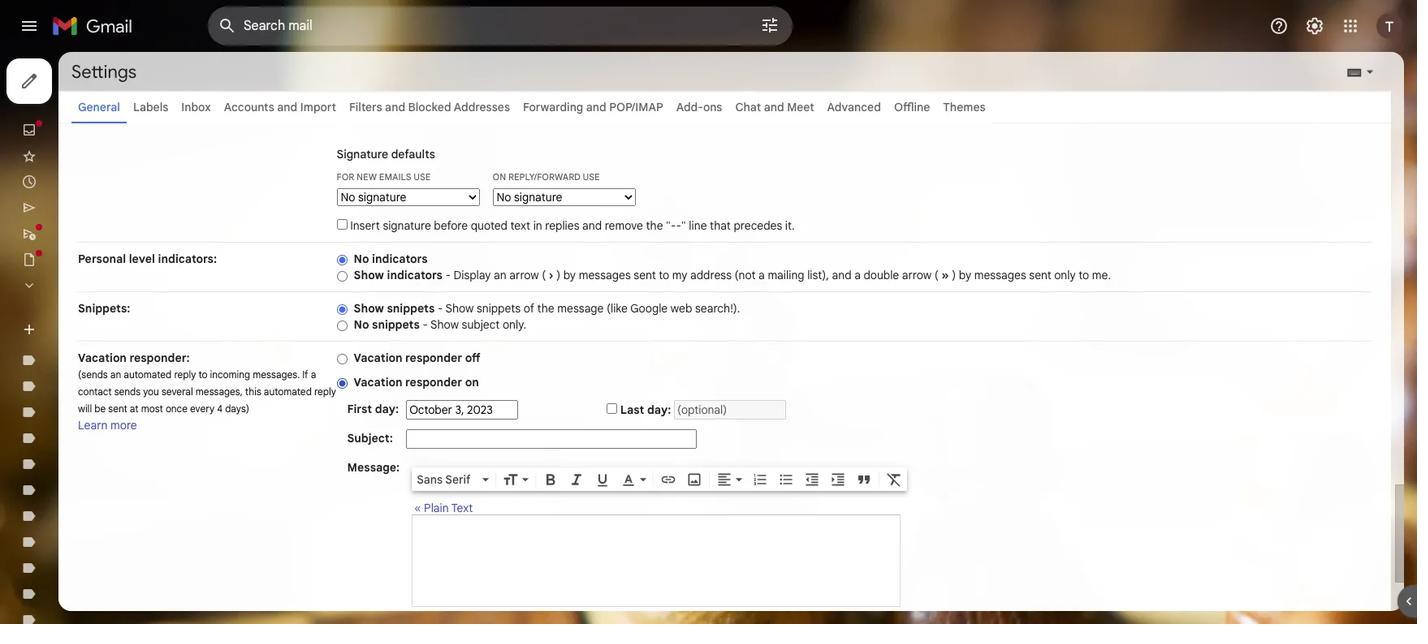 Task type: describe. For each thing, give the bounding box(es) containing it.
only
[[1055, 268, 1076, 283]]

1 ) from the left
[[557, 268, 561, 283]]

advanced search options image
[[754, 9, 787, 41]]

4
[[217, 403, 223, 415]]

Last day: text field
[[674, 401, 787, 420]]

chat and meet
[[736, 100, 815, 115]]

No indicators radio
[[337, 254, 347, 266]]

to inside vacation responder: (sends an automated reply to incoming messages. if a contact sends you several messages, this automated reply will be sent at most once every 4 days) learn more
[[199, 369, 208, 381]]

Show indicators radio
[[337, 270, 347, 283]]

(not
[[735, 268, 756, 283]]

0 horizontal spatial automated
[[124, 369, 172, 381]]

1 use from the left
[[414, 171, 431, 183]]

chat
[[736, 100, 761, 115]]

learn
[[78, 418, 108, 433]]

on
[[493, 171, 506, 183]]

underline ‪(⌘u)‬ image
[[595, 473, 611, 489]]

vacation for vacation responder on
[[354, 375, 403, 390]]

every
[[190, 403, 215, 415]]

address
[[691, 268, 732, 283]]

show snippets - show snippets of the message (like google web search!).
[[354, 301, 740, 316]]

inbox
[[181, 100, 211, 115]]

sans serif option
[[414, 472, 480, 488]]

labels link
[[133, 100, 168, 115]]

No snippets radio
[[337, 320, 347, 332]]

"
[[682, 219, 686, 233]]

snippets for show snippets of the message (like google web search!).
[[387, 301, 435, 316]]

if
[[303, 369, 308, 381]]

1 arrow from the left
[[510, 268, 539, 283]]

and right the list),
[[832, 268, 852, 283]]

« plain text
[[415, 501, 473, 516]]

Show snippets radio
[[337, 304, 347, 316]]

and for filters
[[385, 100, 405, 115]]

several
[[162, 386, 193, 398]]

sans serif
[[417, 473, 471, 487]]

and for forwarding
[[587, 100, 607, 115]]

days)
[[225, 403, 249, 415]]

off
[[465, 351, 481, 366]]

serif
[[446, 473, 471, 487]]

no snippets - show subject only.
[[354, 318, 527, 332]]

0 vertical spatial an
[[494, 268, 507, 283]]

insert image image
[[687, 472, 703, 488]]

2 by from the left
[[959, 268, 972, 283]]

formatting options toolbar
[[412, 468, 908, 491]]

message
[[558, 301, 604, 316]]

learn more link
[[78, 418, 137, 433]]

add-ons link
[[677, 100, 723, 115]]

insert
[[350, 219, 380, 233]]

signature defaults
[[337, 147, 435, 162]]

general link
[[78, 100, 120, 115]]

messages.
[[253, 369, 300, 381]]

double
[[864, 268, 900, 283]]

Vacation responder off radio
[[337, 353, 347, 365]]

of
[[524, 301, 535, 316]]

advanced link
[[828, 100, 882, 115]]

0 horizontal spatial the
[[538, 301, 555, 316]]

main menu image
[[20, 16, 39, 36]]

offline link
[[895, 100, 931, 115]]

that
[[710, 219, 731, 233]]

at
[[130, 403, 139, 415]]

signature
[[337, 147, 388, 162]]

remove formatting ‪(⌘\)‬ image
[[887, 472, 903, 488]]

- for display an arrow (
[[446, 268, 451, 283]]

list),
[[808, 268, 830, 283]]

accounts
[[224, 100, 274, 115]]

insert signature before quoted text in replies and remove the "--" line that precedes it.
[[347, 219, 795, 233]]

show right show indicators radio
[[354, 268, 384, 283]]

forwarding and pop/imap
[[523, 100, 664, 115]]

replies
[[546, 219, 580, 233]]

day: for first day:
[[375, 402, 399, 417]]

me.
[[1093, 268, 1112, 283]]

this
[[245, 386, 261, 398]]

Last day: checkbox
[[607, 404, 618, 414]]

for
[[337, 171, 355, 183]]

accounts and import link
[[224, 100, 336, 115]]

chat and meet link
[[736, 100, 815, 115]]

blocked
[[408, 100, 451, 115]]

sans
[[417, 473, 443, 487]]

show left subject
[[431, 318, 459, 332]]

show right show snippets radio
[[354, 301, 384, 316]]

indicators for no
[[372, 252, 428, 267]]

web
[[671, 301, 693, 316]]

quote ‪(⌘⇧9)‬ image
[[857, 472, 873, 488]]

contact
[[78, 386, 112, 398]]

mailing
[[768, 268, 805, 283]]

and right replies
[[583, 219, 602, 233]]

italic ‪(⌘i)‬ image
[[569, 472, 585, 488]]

google
[[631, 301, 668, 316]]

inbox link
[[181, 100, 211, 115]]

defaults
[[391, 147, 435, 162]]

precedes
[[734, 219, 783, 233]]

pop/imap
[[610, 100, 664, 115]]

2 use from the left
[[583, 171, 600, 183]]

it.
[[786, 219, 795, 233]]

show up no snippets - show subject only.
[[446, 301, 474, 316]]

responder:
[[130, 351, 190, 366]]

last
[[621, 403, 645, 418]]



Task type: vqa. For each thing, say whether or not it's contained in the screenshot.
meet
yes



Task type: locate. For each thing, give the bounding box(es) containing it.
bold ‪(⌘b)‬ image
[[543, 472, 559, 488]]

1 responder from the top
[[406, 351, 462, 366]]

and right chat
[[764, 100, 785, 115]]

a
[[759, 268, 765, 283], [855, 268, 861, 283], [311, 369, 316, 381]]

1 horizontal spatial an
[[494, 268, 507, 283]]

reply left the "vacation responder on" option
[[314, 386, 336, 398]]

snippets up no snippets - show subject only.
[[387, 301, 435, 316]]

sent left at
[[108, 403, 127, 415]]

ons
[[704, 100, 723, 115]]

1 horizontal spatial day:
[[648, 403, 671, 418]]

0 horizontal spatial to
[[199, 369, 208, 381]]

to left my
[[659, 268, 670, 283]]

advanced
[[828, 100, 882, 115]]

gmail image
[[52, 10, 141, 42]]

reply/forward
[[509, 171, 581, 183]]

numbered list ‪(⌘⇧7)‬ image
[[753, 472, 769, 488]]

line
[[689, 219, 707, 233]]

no right no indicators radio
[[354, 252, 369, 267]]

use down the "defaults"
[[414, 171, 431, 183]]

sends
[[114, 386, 141, 398]]

navigation
[[0, 52, 195, 625]]

1 horizontal spatial sent
[[634, 268, 656, 283]]

indent less ‪(⌘[)‬ image
[[805, 472, 821, 488]]

forwarding
[[523, 100, 584, 115]]

responder down vacation responder off
[[406, 375, 462, 390]]

in
[[534, 219, 543, 233]]

Vacation responder on radio
[[337, 378, 347, 390]]

a left double
[[855, 268, 861, 283]]

- left line on the left
[[676, 219, 682, 233]]

filters and blocked addresses link
[[349, 100, 510, 115]]

labels
[[133, 100, 168, 115]]

1 horizontal spatial reply
[[314, 386, 336, 398]]

an right display
[[494, 268, 507, 283]]

the right of
[[538, 301, 555, 316]]

addresses
[[454, 100, 510, 115]]

1 messages from the left
[[579, 268, 631, 283]]

vacation up (sends
[[78, 351, 127, 366]]

a right (not
[[759, 268, 765, 283]]

messages right » at the top
[[975, 268, 1027, 283]]

-
[[676, 219, 682, 233], [446, 268, 451, 283], [438, 301, 443, 316], [423, 318, 428, 332]]

a right if
[[311, 369, 316, 381]]

1 ( from the left
[[542, 268, 546, 283]]

you
[[143, 386, 159, 398]]

- for show snippets of the message (like google web search!).
[[438, 301, 443, 316]]

use right reply/forward
[[583, 171, 600, 183]]

responder for off
[[406, 351, 462, 366]]

vacation for vacation responder: (sends an automated reply to incoming messages. if a contact sends you several messages, this automated reply will be sent at most once every 4 days) learn more
[[78, 351, 127, 366]]

by
[[564, 268, 576, 283], [959, 268, 972, 283]]

level
[[129, 252, 155, 267]]

snippets up vacation responder off
[[372, 318, 420, 332]]

for new emails use
[[337, 171, 431, 183]]

day:
[[375, 402, 399, 417], [648, 403, 671, 418]]

automated
[[124, 369, 172, 381], [264, 386, 312, 398]]

(
[[542, 268, 546, 283], [935, 268, 939, 283]]

add-ons
[[677, 100, 723, 115]]

1 horizontal spatial messages
[[975, 268, 1027, 283]]

arrow left » at the top
[[903, 268, 932, 283]]

settings
[[72, 61, 137, 82]]

1 vertical spatial the
[[538, 301, 555, 316]]

accounts and import
[[224, 100, 336, 115]]

1 vertical spatial no
[[354, 318, 369, 332]]

vacation responder on
[[354, 375, 479, 390]]

1 no from the top
[[354, 252, 369, 267]]

sent inside vacation responder: (sends an automated reply to incoming messages. if a contact sends you several messages, this automated reply will be sent at most once every 4 days) learn more
[[108, 403, 127, 415]]

select input tool image
[[1366, 65, 1376, 78]]

settings image
[[1306, 16, 1325, 36]]

no for no snippets - show subject only.
[[354, 318, 369, 332]]

only.
[[503, 318, 527, 332]]

link ‪(⌘k)‬ image
[[661, 472, 677, 488]]

subject
[[462, 318, 500, 332]]

text
[[511, 219, 531, 233]]

indent more ‪(⌘])‬ image
[[831, 472, 847, 488]]

0 vertical spatial the
[[646, 219, 663, 233]]

to
[[659, 268, 670, 283], [1079, 268, 1090, 283], [199, 369, 208, 381]]

1 horizontal spatial (
[[935, 268, 939, 283]]

messages
[[579, 268, 631, 283], [975, 268, 1027, 283]]

0 vertical spatial indicators
[[372, 252, 428, 267]]

vacation up first day:
[[354, 375, 403, 390]]

( left "›"
[[542, 268, 546, 283]]

1 horizontal spatial use
[[583, 171, 600, 183]]

message:
[[347, 461, 400, 475]]

0 horizontal spatial reply
[[174, 369, 196, 381]]

2 no from the top
[[354, 318, 369, 332]]

automated up you
[[124, 369, 172, 381]]

0 horizontal spatial a
[[311, 369, 316, 381]]

on
[[465, 375, 479, 390]]

personal level indicators:
[[78, 252, 217, 267]]

once
[[166, 403, 188, 415]]

first day:
[[347, 402, 399, 417]]

remove
[[605, 219, 643, 233]]

- up no snippets - show subject only.
[[438, 301, 443, 316]]

0 horizontal spatial an
[[110, 369, 121, 381]]

1 vertical spatial reply
[[314, 386, 336, 398]]

) right "›"
[[557, 268, 561, 283]]

Subject text field
[[406, 430, 697, 449]]

0 horizontal spatial sent
[[108, 403, 127, 415]]

0 horizontal spatial by
[[564, 268, 576, 283]]

on reply/forward use
[[493, 171, 600, 183]]

indicators
[[372, 252, 428, 267], [387, 268, 443, 283]]

First day: text field
[[406, 401, 519, 420]]

search!).
[[695, 301, 740, 316]]

by right "›"
[[564, 268, 576, 283]]

)
[[557, 268, 561, 283], [952, 268, 957, 283]]

2 ( from the left
[[935, 268, 939, 283]]

an inside vacation responder: (sends an automated reply to incoming messages. if a contact sends you several messages, this automated reply will be sent at most once every 4 days) learn more
[[110, 369, 121, 381]]

0 horizontal spatial day:
[[375, 402, 399, 417]]

messages,
[[196, 386, 243, 398]]

responder for on
[[406, 375, 462, 390]]

be
[[94, 403, 106, 415]]

and for accounts
[[277, 100, 298, 115]]

2 horizontal spatial a
[[855, 268, 861, 283]]

1 horizontal spatial a
[[759, 268, 765, 283]]

no for no indicators
[[354, 252, 369, 267]]

- for show subject only.
[[423, 318, 428, 332]]

snippets:
[[78, 301, 130, 316]]

offline
[[895, 100, 931, 115]]

(like
[[607, 301, 628, 316]]

an
[[494, 268, 507, 283], [110, 369, 121, 381]]

before
[[434, 219, 468, 233]]

a inside vacation responder: (sends an automated reply to incoming messages. if a contact sends you several messages, this automated reply will be sent at most once every 4 days) learn more
[[311, 369, 316, 381]]

and left pop/imap
[[587, 100, 607, 115]]

2 messages from the left
[[975, 268, 1027, 283]]

0 vertical spatial reply
[[174, 369, 196, 381]]

indicators:
[[158, 252, 217, 267]]

by right » at the top
[[959, 268, 972, 283]]

0 horizontal spatial use
[[414, 171, 431, 183]]

vacation right vacation responder off option
[[354, 351, 403, 366]]

will
[[78, 403, 92, 415]]

day: right the first
[[375, 402, 399, 417]]

messages up (like
[[579, 268, 631, 283]]

1 horizontal spatial to
[[659, 268, 670, 283]]

0 horizontal spatial messages
[[579, 268, 631, 283]]

None search field
[[208, 7, 793, 46]]

day: right last
[[648, 403, 671, 418]]

indicators for show
[[387, 268, 443, 283]]

and for chat
[[764, 100, 785, 115]]

day: for last day:
[[648, 403, 671, 418]]

2 ) from the left
[[952, 268, 957, 283]]

no indicators
[[354, 252, 428, 267]]

themes
[[944, 100, 986, 115]]

indicators down signature
[[372, 252, 428, 267]]

personal
[[78, 252, 126, 267]]

import
[[301, 100, 336, 115]]

automated down messages. at bottom
[[264, 386, 312, 398]]

1 horizontal spatial automated
[[264, 386, 312, 398]]

- left display
[[446, 268, 451, 283]]

) right » at the top
[[952, 268, 957, 283]]

0 horizontal spatial (
[[542, 268, 546, 283]]

snippets for show subject only.
[[372, 318, 420, 332]]

an up sends
[[110, 369, 121, 381]]

Vacation responder text field
[[413, 524, 900, 599]]

new
[[357, 171, 377, 183]]

1 horizontal spatial by
[[959, 268, 972, 283]]

0 vertical spatial automated
[[124, 369, 172, 381]]

themes link
[[944, 100, 986, 115]]

arrow left "›"
[[510, 268, 539, 283]]

1 horizontal spatial )
[[952, 268, 957, 283]]

snippets up only.
[[477, 301, 521, 316]]

responder
[[406, 351, 462, 366], [406, 375, 462, 390]]

»
[[942, 268, 950, 283]]

filters
[[349, 100, 382, 115]]

to left 'me.'
[[1079, 268, 1090, 283]]

show indicators - display an arrow ( › ) by messages sent to my address (not a mailing list), and a double arrow ( » ) by messages sent only to me.
[[354, 268, 1112, 283]]

most
[[141, 403, 163, 415]]

forwarding and pop/imap link
[[523, 100, 664, 115]]

sent left the only
[[1030, 268, 1052, 283]]

search mail image
[[213, 11, 242, 41]]

show
[[354, 268, 384, 283], [354, 301, 384, 316], [446, 301, 474, 316], [431, 318, 459, 332]]

snippets
[[387, 301, 435, 316], [477, 301, 521, 316], [372, 318, 420, 332]]

sent up google
[[634, 268, 656, 283]]

( left » at the top
[[935, 268, 939, 283]]

support image
[[1270, 16, 1290, 36]]

1 vertical spatial responder
[[406, 375, 462, 390]]

1 vertical spatial indicators
[[387, 268, 443, 283]]

1 horizontal spatial arrow
[[903, 268, 932, 283]]

Search mail text field
[[244, 18, 715, 34]]

responder up the vacation responder on
[[406, 351, 462, 366]]

reply up several
[[174, 369, 196, 381]]

- up vacation responder off
[[423, 318, 428, 332]]

filters and blocked addresses
[[349, 100, 510, 115]]

2 horizontal spatial sent
[[1030, 268, 1052, 283]]

no right no snippets radio
[[354, 318, 369, 332]]

2 responder from the top
[[406, 375, 462, 390]]

indicators down no indicators
[[387, 268, 443, 283]]

1 horizontal spatial the
[[646, 219, 663, 233]]

0 vertical spatial responder
[[406, 351, 462, 366]]

incoming
[[210, 369, 250, 381]]

1 by from the left
[[564, 268, 576, 283]]

display
[[454, 268, 491, 283]]

None checkbox
[[337, 219, 347, 230]]

my
[[673, 268, 688, 283]]

first
[[347, 402, 372, 417]]

1 vertical spatial an
[[110, 369, 121, 381]]

and right filters
[[385, 100, 405, 115]]

vacation for vacation responder off
[[354, 351, 403, 366]]

0 horizontal spatial )
[[557, 268, 561, 283]]

subject:
[[347, 431, 393, 446]]

and left import
[[277, 100, 298, 115]]

vacation inside vacation responder: (sends an automated reply to incoming messages. if a contact sends you several messages, this automated reply will be sent at most once every 4 days) learn more
[[78, 351, 127, 366]]

2 horizontal spatial to
[[1079, 268, 1090, 283]]

meet
[[787, 100, 815, 115]]

signature
[[383, 219, 431, 233]]

0 horizontal spatial arrow
[[510, 268, 539, 283]]

and
[[277, 100, 298, 115], [385, 100, 405, 115], [587, 100, 607, 115], [764, 100, 785, 115], [583, 219, 602, 233], [832, 268, 852, 283]]

add-
[[677, 100, 704, 115]]

1 vertical spatial automated
[[264, 386, 312, 398]]

0 vertical spatial no
[[354, 252, 369, 267]]

2 arrow from the left
[[903, 268, 932, 283]]

bulleted list ‪(⌘⇧8)‬ image
[[779, 472, 795, 488]]

the left "-
[[646, 219, 663, 233]]

to up messages,
[[199, 369, 208, 381]]



